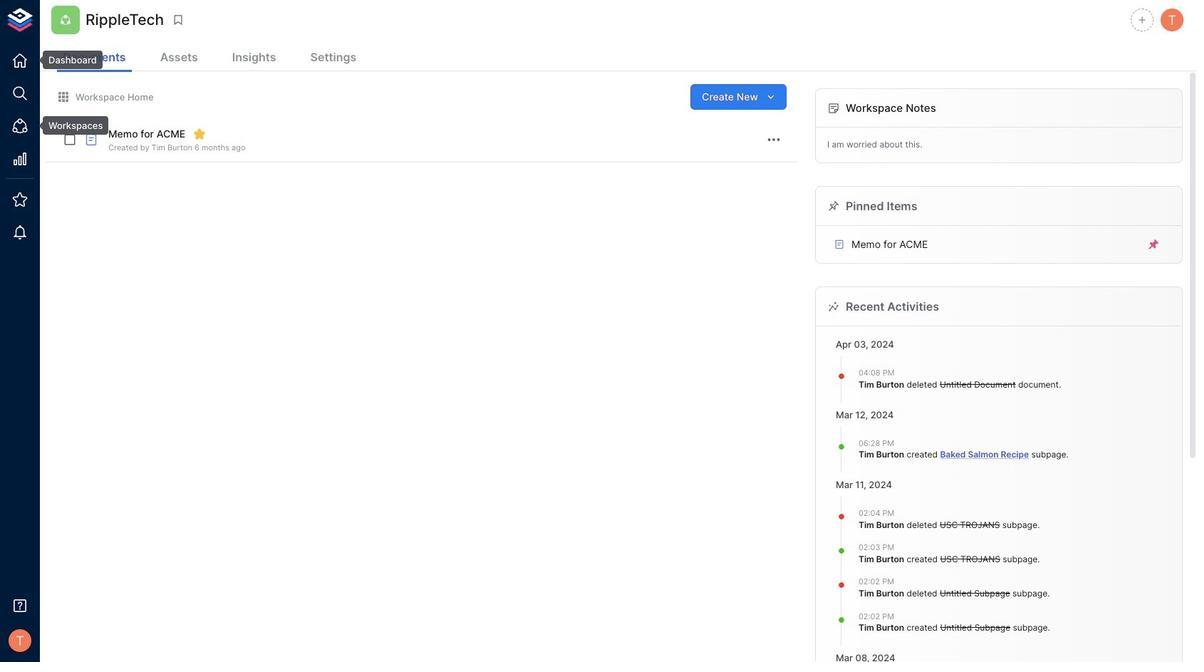 Task type: vqa. For each thing, say whether or not it's contained in the screenshot.
Talent Acquisition Process image
no



Task type: describe. For each thing, give the bounding box(es) containing it.
2 tooltip from the top
[[33, 116, 109, 135]]

bookmark image
[[172, 14, 185, 26]]



Task type: locate. For each thing, give the bounding box(es) containing it.
0 vertical spatial tooltip
[[33, 51, 103, 69]]

1 tooltip from the top
[[33, 51, 103, 69]]

unpin image
[[1147, 238, 1160, 251]]

remove favorite image
[[193, 128, 206, 140]]

tooltip
[[33, 51, 103, 69], [33, 116, 109, 135]]

1 vertical spatial tooltip
[[33, 116, 109, 135]]



